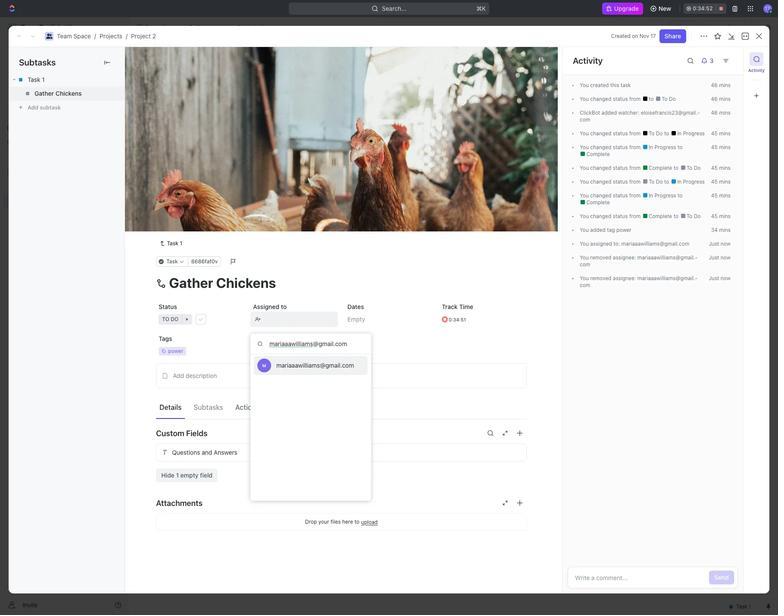 Task type: vqa. For each thing, say whether or not it's contained in the screenshot.


Task type: describe. For each thing, give the bounding box(es) containing it.
0:34:52
[[693, 5, 713, 12]]

added watcher:
[[600, 110, 641, 116]]

2 45 mins from the top
[[712, 144, 731, 151]]

this
[[611, 82, 620, 88]]

empty
[[181, 472, 199, 479]]

questions
[[172, 449, 200, 456]]

automations
[[704, 24, 741, 31]]

1 vertical spatial share
[[665, 32, 681, 40]]

5 status from the top
[[613, 179, 628, 185]]

answers
[[214, 449, 237, 456]]

5 45 from the top
[[712, 192, 718, 199]]

watcher:
[[619, 110, 640, 116]]

⌘k
[[477, 5, 486, 12]]

custom
[[156, 429, 184, 438]]

Search tasks... text field
[[671, 98, 757, 111]]

subtasks inside button
[[194, 404, 223, 411]]

6 from from the top
[[630, 192, 641, 199]]

1 you from the top
[[580, 82, 589, 88]]

to inside drop your files here to upload
[[355, 519, 360, 525]]

3 just from the top
[[709, 275, 720, 282]]

your
[[319, 519, 329, 525]]

inbox
[[21, 60, 36, 67]]

gantt link
[[291, 77, 309, 89]]

17
[[651, 33, 656, 39]]

team for team space / projects / project 2
[[57, 32, 72, 40]]

calendar link
[[218, 77, 246, 89]]

0 vertical spatial task 1
[[28, 76, 45, 83]]

customize
[[705, 80, 735, 87]]

gather
[[35, 90, 54, 97]]

46 for changed status from
[[711, 96, 718, 102]]

4 from from the top
[[630, 165, 641, 171]]

time
[[459, 303, 474, 311]]

46 mins for changed status from
[[711, 96, 731, 102]]

4 45 from the top
[[712, 179, 718, 185]]

34 mins
[[711, 227, 731, 233]]

action items
[[235, 404, 275, 411]]

list link
[[192, 77, 204, 89]]

track time
[[442, 303, 474, 311]]

3 mins from the top
[[720, 110, 731, 116]]

0 vertical spatial user group image
[[137, 25, 142, 30]]

upgrade link
[[602, 3, 643, 15]]

activity inside task sidebar navigation tab list
[[749, 68, 765, 73]]

home
[[21, 45, 37, 52]]

tag
[[607, 227, 615, 233]]

2 assignee: from the top
[[613, 275, 636, 282]]

2 45 from the top
[[712, 144, 718, 151]]

2 mins from the top
[[720, 96, 731, 102]]

eloisefrancis23@gmail.
[[641, 110, 700, 116]]

1 vertical spatial user group image
[[46, 34, 52, 39]]

5 you from the top
[[580, 165, 589, 171]]

list
[[194, 80, 204, 87]]

created on nov 17
[[612, 33, 656, 39]]

mariaaawilliams@gmail.com inside the task sidebar content section
[[622, 241, 690, 247]]

1 mins from the top
[[720, 82, 731, 88]]

status
[[159, 303, 177, 311]]

gather chickens link
[[9, 87, 125, 100]]

2 com from the top
[[580, 254, 698, 268]]

8686faf0v button
[[188, 257, 221, 267]]

upload
[[361, 519, 378, 526]]

send button
[[710, 571, 734, 585]]

attachments
[[156, 499, 203, 508]]

8686faf0v
[[191, 258, 218, 265]]

10 mins from the top
[[720, 227, 731, 233]]

on
[[632, 33, 638, 39]]

1 changed from the top
[[591, 96, 612, 102]]

questions and answers
[[172, 449, 237, 456]]

2 mariaaawilliams@gmail. from the top
[[638, 275, 698, 282]]

1 horizontal spatial team space link
[[134, 22, 181, 33]]

1 removed from the top
[[591, 254, 612, 261]]

0 vertical spatial share
[[675, 24, 691, 31]]

hide for hide
[[448, 101, 459, 107]]

11 you from the top
[[580, 254, 589, 261]]

created
[[591, 82, 609, 88]]

7 status from the top
[[613, 213, 628, 220]]

team space / projects / project 2
[[57, 32, 156, 40]]

m
[[262, 363, 266, 368]]

12 you from the top
[[580, 275, 589, 282]]

0 vertical spatial add task button
[[711, 52, 747, 66]]

0 vertical spatial project
[[238, 24, 258, 31]]

1 inside custom fields element
[[176, 472, 179, 479]]

activity inside the task sidebar content section
[[573, 56, 603, 66]]

you assigned to: mariaaawilliams@gmail.com
[[580, 241, 690, 247]]

10 you from the top
[[580, 241, 589, 247]]

attachments button
[[156, 493, 527, 514]]

chickens
[[56, 90, 82, 97]]

5 from from the top
[[630, 179, 641, 185]]

add up customize
[[716, 55, 728, 63]]

you created this task
[[580, 82, 631, 88]]

action
[[235, 404, 256, 411]]

created
[[612, 33, 631, 39]]

0:34:52 button
[[684, 3, 727, 14]]

6 changed status from from the top
[[589, 192, 642, 199]]

table link
[[260, 77, 277, 89]]

3 changed status from from the top
[[589, 144, 642, 151]]

2 removed assignee: from the top
[[589, 275, 638, 282]]

4 status from the top
[[613, 165, 628, 171]]

board link
[[159, 77, 178, 89]]

you added tag power
[[580, 227, 632, 233]]

send
[[715, 574, 729, 581]]

assignees
[[359, 101, 385, 107]]

1 mariaaawilliams@gmail. from the top
[[638, 254, 698, 261]]

1 mariaaawilliams@gmail. com from the top
[[580, 254, 698, 268]]

0 vertical spatial added
[[602, 110, 617, 116]]

Search... text field
[[251, 334, 371, 355]]

2 vertical spatial task 1
[[167, 240, 182, 247]]

gather chickens
[[35, 90, 82, 97]]

table
[[262, 80, 277, 87]]

46 for added watcher:
[[711, 110, 718, 116]]

5 changed status from from the top
[[589, 179, 642, 185]]

and
[[202, 449, 212, 456]]

docs
[[21, 74, 35, 82]]

2 status from the top
[[613, 130, 628, 137]]

new button
[[647, 2, 677, 16]]

4 you from the top
[[580, 144, 589, 151]]

2 removed from the top
[[591, 275, 612, 282]]

custom fields
[[156, 429, 208, 438]]

share button right "17" at the top right
[[660, 29, 687, 43]]

invite
[[22, 601, 37, 609]]

tags
[[159, 335, 172, 342]]

2 just from the top
[[709, 254, 720, 261]]

1 vertical spatial add task
[[232, 122, 255, 128]]

fields
[[186, 429, 208, 438]]

1 46 mins from the top
[[711, 82, 731, 88]]

8 you from the top
[[580, 213, 589, 220]]

team space
[[145, 24, 179, 31]]

gantt
[[293, 80, 309, 87]]

1 vertical spatial projects
[[100, 32, 122, 40]]

assigned
[[253, 303, 279, 311]]

customize button
[[694, 77, 738, 89]]

add description
[[173, 372, 217, 380]]

2 vertical spatial project
[[150, 51, 188, 66]]

eloisefrancis23@gmail. com
[[580, 110, 700, 123]]

3 changed from the top
[[591, 144, 612, 151]]

2 vertical spatial add task button
[[170, 179, 203, 189]]

hide 1 empty field
[[161, 472, 213, 479]]

task sidebar navigation tab list
[[747, 52, 766, 103]]

details
[[160, 404, 182, 411]]

assigned
[[591, 241, 612, 247]]

2 now from the top
[[721, 254, 731, 261]]

1 vertical spatial project
[[131, 32, 151, 40]]

home link
[[3, 42, 125, 56]]

1 button for 2
[[194, 164, 206, 173]]

custom fields button
[[156, 423, 527, 444]]



Task type: locate. For each thing, give the bounding box(es) containing it.
add task button down calendar link
[[221, 120, 258, 130]]

1 just from the top
[[709, 241, 720, 247]]

2 just now from the top
[[709, 254, 731, 261]]

space for team space
[[162, 24, 179, 31]]

progress
[[167, 122, 195, 128], [683, 130, 705, 137], [655, 144, 677, 151], [683, 179, 705, 185], [655, 192, 677, 199]]

1 horizontal spatial projects
[[197, 24, 220, 31]]

2 vertical spatial just
[[709, 275, 720, 282]]

subtasks button
[[190, 400, 227, 415]]

1 horizontal spatial project 2 link
[[227, 22, 266, 33]]

1 assignee: from the top
[[613, 254, 636, 261]]

1 horizontal spatial subtasks
[[194, 404, 223, 411]]

7 from from the top
[[630, 213, 641, 220]]

subtasks
[[19, 57, 56, 67], [194, 404, 223, 411]]

1 vertical spatial now
[[721, 254, 731, 261]]

1 46 from the top
[[711, 82, 718, 88]]

1 vertical spatial hide
[[161, 472, 175, 479]]

1 from from the top
[[630, 96, 641, 102]]

6 status from the top
[[613, 192, 628, 199]]

0 vertical spatial team
[[145, 24, 160, 31]]

3 just now from the top
[[709, 275, 731, 282]]

2 you from the top
[[580, 96, 589, 102]]

custom fields element
[[156, 444, 527, 483]]

drop
[[305, 519, 317, 525]]

1 vertical spatial activity
[[749, 68, 765, 73]]

46 mins for added watcher:
[[711, 110, 731, 116]]

3 status from the top
[[613, 144, 628, 151]]

6 mins from the top
[[720, 165, 731, 171]]

removed
[[591, 254, 612, 261], [591, 275, 612, 282]]

mariaaawilliams@gmail.com down search... text field
[[276, 362, 354, 369]]

mariaaawilliams@gmail. com
[[580, 254, 698, 268], [580, 275, 698, 289]]

1 vertical spatial 46
[[711, 96, 718, 102]]

0 vertical spatial space
[[162, 24, 179, 31]]

2 vertical spatial 46
[[711, 110, 718, 116]]

1 vertical spatial removed assignee:
[[589, 275, 638, 282]]

board
[[161, 80, 178, 87]]

1 button for 1
[[193, 149, 205, 158]]

1 45 mins from the top
[[712, 130, 731, 137]]

hide inside custom fields element
[[161, 472, 175, 479]]

team inside 'link'
[[145, 24, 160, 31]]

2 from from the top
[[630, 130, 641, 137]]

2 46 from the top
[[711, 96, 718, 102]]

projects link
[[186, 22, 222, 33], [100, 32, 122, 40]]

6 changed from the top
[[591, 192, 612, 199]]

here
[[342, 519, 353, 525]]

0 vertical spatial now
[[721, 241, 731, 247]]

3 45 from the top
[[712, 165, 718, 171]]

0 vertical spatial assignee:
[[613, 254, 636, 261]]

1 horizontal spatial user group image
[[137, 25, 142, 30]]

track
[[442, 303, 458, 311]]

team space link
[[134, 22, 181, 33], [57, 32, 91, 40]]

sidebar navigation
[[0, 17, 129, 615]]

added right clickbot
[[602, 110, 617, 116]]

spaces
[[7, 140, 25, 146]]

add task
[[716, 55, 742, 63], [232, 122, 255, 128], [174, 180, 199, 187]]

1 vertical spatial com
[[580, 254, 698, 268]]

nov
[[640, 33, 649, 39]]

search...
[[382, 5, 407, 12]]

5 mins from the top
[[720, 144, 731, 151]]

do
[[669, 96, 676, 102], [656, 130, 663, 137], [694, 165, 701, 171], [656, 179, 663, 185], [169, 204, 176, 210], [694, 213, 701, 220]]

1 vertical spatial task 1
[[174, 150, 191, 157]]

1 vertical spatial team
[[57, 32, 72, 40]]

0 horizontal spatial project 2
[[150, 51, 201, 66]]

0 horizontal spatial activity
[[573, 56, 603, 66]]

hide for hide 1 empty field
[[161, 472, 175, 479]]

2 horizontal spatial add task
[[716, 55, 742, 63]]

user group image left team space
[[137, 25, 142, 30]]

2 vertical spatial 46 mins
[[711, 110, 731, 116]]

4 changed status from from the top
[[589, 165, 642, 171]]

activity
[[573, 56, 603, 66], [749, 68, 765, 73]]

share button down "new"
[[669, 21, 696, 35]]

1 vertical spatial task 1 link
[[156, 239, 186, 249]]

1 45 from the top
[[712, 130, 718, 137]]

1 changed status from from the top
[[589, 96, 642, 102]]

3 46 mins from the top
[[711, 110, 731, 116]]

2 horizontal spatial add task button
[[711, 52, 747, 66]]

1 com from the top
[[580, 110, 700, 123]]

mariaaawilliams@gmail.
[[638, 254, 698, 261], [638, 275, 698, 282]]

1 horizontal spatial projects link
[[186, 22, 222, 33]]

subtasks up the fields
[[194, 404, 223, 411]]

7 changed from the top
[[591, 213, 612, 220]]

team for team space
[[145, 24, 160, 31]]

7 mins from the top
[[720, 179, 731, 185]]

add down task 2
[[174, 180, 185, 187]]

just now
[[709, 241, 731, 247], [709, 254, 731, 261], [709, 275, 731, 282]]

9 you from the top
[[580, 227, 589, 233]]

2 vertical spatial now
[[721, 275, 731, 282]]

items
[[258, 404, 275, 411]]

add inside button
[[173, 372, 184, 380]]

5 45 mins from the top
[[712, 192, 731, 199]]

1 removed assignee: from the top
[[589, 254, 638, 261]]

1 vertical spatial mariaaawilliams@gmail. com
[[580, 275, 698, 289]]

1 horizontal spatial team
[[145, 24, 160, 31]]

dashboards link
[[3, 86, 125, 100]]

share
[[675, 24, 691, 31], [665, 32, 681, 40]]

0 vertical spatial removed
[[591, 254, 612, 261]]

user group image up home link
[[46, 34, 52, 39]]

8 mins from the top
[[720, 192, 731, 199]]

details button
[[156, 400, 185, 415]]

2 46 mins from the top
[[711, 96, 731, 102]]

changed status from
[[589, 96, 642, 102], [589, 130, 642, 137], [589, 144, 642, 151], [589, 165, 642, 171], [589, 179, 642, 185], [589, 192, 642, 199], [589, 213, 642, 220]]

0 horizontal spatial add task button
[[170, 179, 203, 189]]

6 you from the top
[[580, 179, 589, 185]]

6 45 mins from the top
[[712, 213, 731, 220]]

power
[[617, 227, 632, 233]]

0 vertical spatial just
[[709, 241, 720, 247]]

add task down task 2
[[174, 180, 199, 187]]

1 status from the top
[[613, 96, 628, 102]]

add down calendar link
[[232, 122, 242, 128]]

1 vertical spatial 46 mins
[[711, 96, 731, 102]]

1 vertical spatial space
[[74, 32, 91, 40]]

0 horizontal spatial projects
[[100, 32, 122, 40]]

task 2
[[174, 165, 192, 172]]

project
[[238, 24, 258, 31], [131, 32, 151, 40], [150, 51, 188, 66]]

hide inside button
[[448, 101, 459, 107]]

assignee:
[[613, 254, 636, 261], [613, 275, 636, 282]]

tree inside sidebar navigation
[[3, 150, 125, 267]]

0 vertical spatial 46 mins
[[711, 82, 731, 88]]

user group image
[[9, 169, 15, 174]]

add left description
[[173, 372, 184, 380]]

0 vertical spatial hide
[[448, 101, 459, 107]]

add task for add task button to the top
[[716, 55, 742, 63]]

project 2
[[238, 24, 264, 31], [150, 51, 201, 66]]

4 changed from the top
[[591, 165, 612, 171]]

0 vertical spatial mariaaawilliams@gmail. com
[[580, 254, 698, 268]]

1 vertical spatial just now
[[709, 254, 731, 261]]

calendar
[[220, 80, 246, 87]]

new
[[659, 5, 672, 12]]

1 vertical spatial removed
[[591, 275, 612, 282]]

0 vertical spatial mariaaawilliams@gmail.com
[[622, 241, 690, 247]]

3 46 from the top
[[711, 110, 718, 116]]

0 vertical spatial add task
[[716, 55, 742, 63]]

automations button
[[700, 21, 745, 34]]

add task button down task 2
[[170, 179, 203, 189]]

dates
[[348, 303, 364, 311]]

0 horizontal spatial project 2 link
[[131, 32, 156, 40]]

complete
[[585, 151, 610, 157], [648, 165, 674, 171], [585, 199, 610, 206], [648, 213, 674, 220]]

2 vertical spatial com
[[580, 275, 698, 289]]

mins
[[720, 82, 731, 88], [720, 96, 731, 102], [720, 110, 731, 116], [720, 130, 731, 137], [720, 144, 731, 151], [720, 165, 731, 171], [720, 179, 731, 185], [720, 192, 731, 199], [720, 213, 731, 220], [720, 227, 731, 233]]

0 horizontal spatial mariaaawilliams@gmail.com
[[276, 362, 354, 369]]

7 you from the top
[[580, 192, 589, 199]]

34
[[711, 227, 718, 233]]

status
[[613, 96, 628, 102], [613, 130, 628, 137], [613, 144, 628, 151], [613, 165, 628, 171], [613, 179, 628, 185], [613, 192, 628, 199], [613, 213, 628, 220]]

1 vertical spatial mariaaawilliams@gmail.
[[638, 275, 698, 282]]

inbox link
[[3, 56, 125, 70]]

task sidebar content section
[[562, 47, 744, 594]]

hide button
[[444, 99, 463, 110]]

3 com from the top
[[580, 275, 698, 289]]

field
[[200, 472, 213, 479]]

share down new 'button'
[[675, 24, 691, 31]]

to
[[649, 96, 655, 102], [662, 96, 668, 102], [649, 130, 655, 137], [665, 130, 671, 137], [678, 144, 683, 151], [674, 165, 680, 171], [687, 165, 693, 171], [649, 179, 655, 185], [665, 179, 671, 185], [678, 192, 683, 199], [160, 204, 167, 210], [674, 213, 680, 220], [687, 213, 693, 220], [281, 303, 287, 311], [355, 519, 360, 525]]

1 vertical spatial project 2
[[150, 51, 201, 66]]

share right "17" at the top right
[[665, 32, 681, 40]]

2 mariaaawilliams@gmail. com from the top
[[580, 275, 698, 289]]

description
[[186, 372, 217, 380]]

1 horizontal spatial hide
[[448, 101, 459, 107]]

add task button up customize
[[711, 52, 747, 66]]

0 horizontal spatial user group image
[[46, 34, 52, 39]]

7 changed status from from the top
[[589, 213, 642, 220]]

add
[[716, 55, 728, 63], [232, 122, 242, 128], [174, 180, 185, 187], [173, 372, 184, 380]]

1 vertical spatial 1 button
[[194, 164, 206, 173]]

0 horizontal spatial add task
[[174, 180, 199, 187]]

2 vertical spatial just now
[[709, 275, 731, 282]]

1 horizontal spatial add task button
[[221, 120, 258, 130]]

0 horizontal spatial task 1 link
[[9, 73, 125, 87]]

1 vertical spatial added
[[591, 227, 606, 233]]

1 vertical spatial just
[[709, 254, 720, 261]]

4 mins from the top
[[720, 130, 731, 137]]

add description button
[[159, 369, 524, 383]]

0 vertical spatial removed assignee:
[[589, 254, 638, 261]]

0 vertical spatial 1 button
[[193, 149, 205, 158]]

upload button
[[361, 519, 378, 526]]

1 horizontal spatial activity
[[749, 68, 765, 73]]

Edit task name text field
[[156, 275, 527, 291]]

you
[[580, 82, 589, 88], [580, 96, 589, 102], [580, 130, 589, 137], [580, 144, 589, 151], [580, 165, 589, 171], [580, 179, 589, 185], [580, 192, 589, 199], [580, 213, 589, 220], [580, 227, 589, 233], [580, 241, 589, 247], [580, 254, 589, 261], [580, 275, 589, 282]]

1 horizontal spatial project 2
[[238, 24, 264, 31]]

5 changed from the top
[[591, 179, 612, 185]]

1 vertical spatial mariaaawilliams@gmail.com
[[276, 362, 354, 369]]

0 vertical spatial activity
[[573, 56, 603, 66]]

project 2 link
[[227, 22, 266, 33], [131, 32, 156, 40]]

0 vertical spatial projects
[[197, 24, 220, 31]]

0 horizontal spatial subtasks
[[19, 57, 56, 67]]

0 horizontal spatial hide
[[161, 472, 175, 479]]

in progress
[[160, 122, 195, 128], [676, 130, 705, 137], [648, 144, 678, 151], [676, 179, 705, 185], [648, 192, 678, 199]]

3 from from the top
[[630, 144, 641, 151]]

mariaaawilliams@gmail.com down power
[[622, 241, 690, 247]]

0 vertical spatial com
[[580, 110, 700, 123]]

drop your files here to upload
[[305, 519, 378, 526]]

0 vertical spatial project 2
[[238, 24, 264, 31]]

task 1
[[28, 76, 45, 83], [174, 150, 191, 157], [167, 240, 182, 247]]

subtasks down home
[[19, 57, 56, 67]]

1 horizontal spatial add task
[[232, 122, 255, 128]]

task 1 link
[[9, 73, 125, 87], [156, 239, 186, 249]]

upgrade
[[614, 5, 639, 12]]

2 changed from the top
[[591, 130, 612, 137]]

add task up customize
[[716, 55, 742, 63]]

user group image
[[137, 25, 142, 30], [46, 34, 52, 39]]

added left tag
[[591, 227, 606, 233]]

0 horizontal spatial team space link
[[57, 32, 91, 40]]

0 vertical spatial 46
[[711, 82, 718, 88]]

1 vertical spatial assignee:
[[613, 275, 636, 282]]

1 horizontal spatial space
[[162, 24, 179, 31]]

changed
[[591, 96, 612, 102], [591, 130, 612, 137], [591, 144, 612, 151], [591, 165, 612, 171], [591, 179, 612, 185], [591, 192, 612, 199], [591, 213, 612, 220]]

4 45 mins from the top
[[712, 179, 731, 185]]

space for team space / projects / project 2
[[74, 32, 91, 40]]

3 45 mins from the top
[[712, 165, 731, 171]]

9 mins from the top
[[720, 213, 731, 220]]

/
[[183, 24, 185, 31], [224, 24, 225, 31], [94, 32, 96, 40], [126, 32, 128, 40]]

tree
[[3, 150, 125, 267]]

add task down calendar
[[232, 122, 255, 128]]

1 horizontal spatial task 1 link
[[156, 239, 186, 249]]

removed assignee:
[[589, 254, 638, 261], [589, 275, 638, 282]]

from
[[630, 96, 641, 102], [630, 130, 641, 137], [630, 144, 641, 151], [630, 165, 641, 171], [630, 179, 641, 185], [630, 192, 641, 199], [630, 213, 641, 220]]

46 mins
[[711, 82, 731, 88], [711, 96, 731, 102], [711, 110, 731, 116]]

0 vertical spatial mariaaawilliams@gmail.
[[638, 254, 698, 261]]

1 vertical spatial subtasks
[[194, 404, 223, 411]]

2 vertical spatial add task
[[174, 180, 199, 187]]

favorites button
[[3, 123, 33, 134]]

files
[[331, 519, 341, 525]]

6 45 from the top
[[712, 213, 718, 220]]

3 now from the top
[[721, 275, 731, 282]]

0 vertical spatial just now
[[709, 241, 731, 247]]

0 horizontal spatial projects link
[[100, 32, 122, 40]]

45
[[712, 130, 718, 137], [712, 144, 718, 151], [712, 165, 718, 171], [712, 179, 718, 185], [712, 192, 718, 199], [712, 213, 718, 220]]

action items button
[[232, 400, 279, 415]]

to:
[[614, 241, 620, 247]]

add task for the bottommost add task button
[[174, 180, 199, 187]]

assigned to
[[253, 303, 287, 311]]

1 horizontal spatial mariaaawilliams@gmail.com
[[622, 241, 690, 247]]

1 just now from the top
[[709, 241, 731, 247]]

0 vertical spatial subtasks
[[19, 57, 56, 67]]

team
[[145, 24, 160, 31], [57, 32, 72, 40]]

projects
[[197, 24, 220, 31], [100, 32, 122, 40]]

dashboards
[[21, 89, 54, 96]]

1 now from the top
[[721, 241, 731, 247]]

1 vertical spatial add task button
[[221, 120, 258, 130]]

0 horizontal spatial team
[[57, 32, 72, 40]]

0 vertical spatial task 1 link
[[9, 73, 125, 87]]

task
[[621, 82, 631, 88]]

space
[[162, 24, 179, 31], [74, 32, 91, 40]]

2 changed status from from the top
[[589, 130, 642, 137]]

3 you from the top
[[580, 130, 589, 137]]

0 horizontal spatial space
[[74, 32, 91, 40]]



